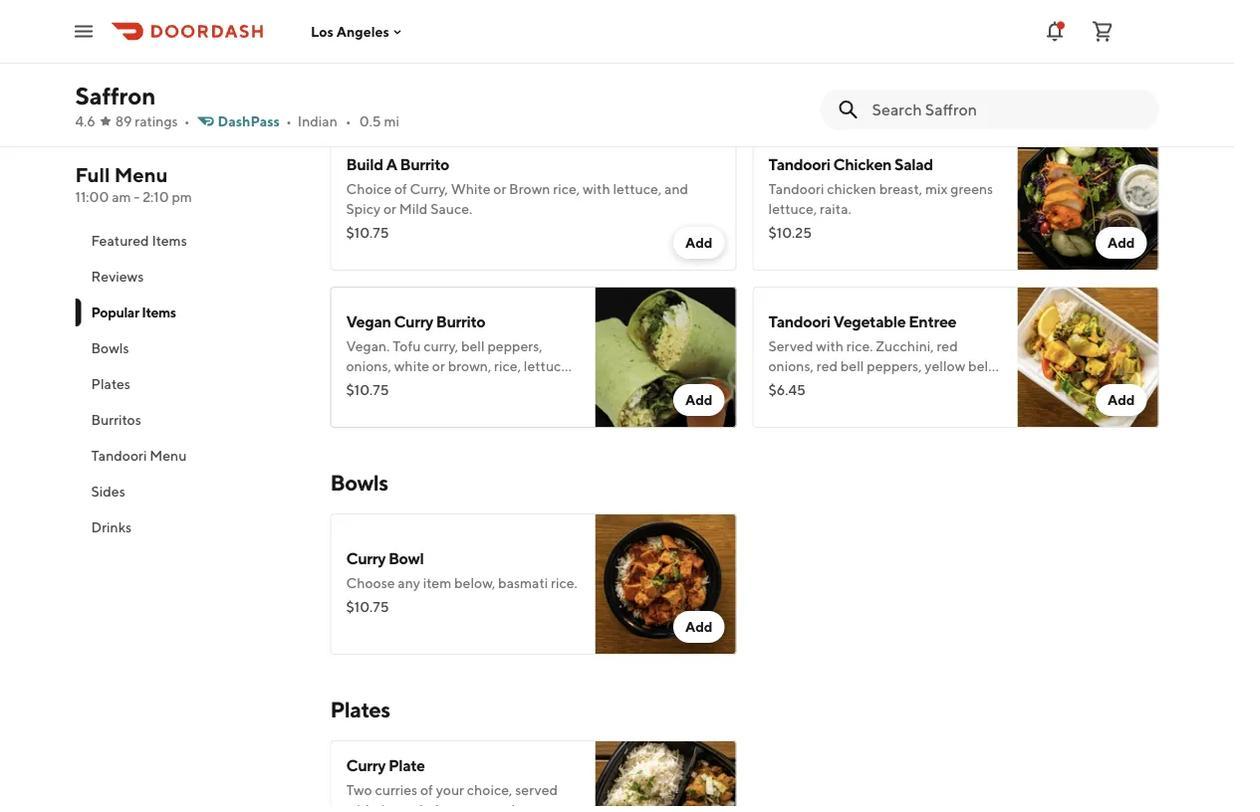 Task type: describe. For each thing, give the bounding box(es) containing it.
1 horizontal spatial bell
[[841, 358, 864, 375]]

vegan curry burrito vegan. tofu curry, bell peppers, onions, white or brown, rice, lettuce, mint sauce, wrapped in a spinach tortilla.
[[346, 312, 572, 414]]

or left mild
[[383, 201, 396, 217]]

yellow
[[925, 358, 966, 375]]

tandoori chicken salad tandoori chicken breast, mix greens lettuce, raita. $10.25
[[769, 155, 993, 241]]

mint
[[346, 378, 375, 395]]

onions, for vegan
[[346, 358, 391, 375]]

greens.
[[376, 43, 422, 60]]

thigh,
[[959, 23, 996, 40]]

curry bowl choose any item below, basmati rice. $10.75
[[346, 549, 578, 616]]

los
[[311, 23, 334, 40]]

notification bell image
[[1043, 19, 1067, 43]]

burritos button
[[75, 402, 306, 438]]

build a burrito choice of curry, white or brown rice, with lettuce, and spicy or mild sauce. $10.75 add
[[346, 155, 713, 251]]

build
[[346, 155, 383, 174]]

rice, inside tandoori chicken breast ,  one curry , rice,  greens.
[[346, 43, 373, 60]]

1 horizontal spatial bowls
[[330, 470, 388, 496]]

• for indian • 0.5 mi
[[345, 113, 351, 130]]

chicken for breast,
[[827, 23, 877, 40]]

of for plate
[[420, 783, 433, 799]]

juice
[[769, 398, 799, 414]]

curry plate image
[[595, 741, 737, 808]]

add button for curry bowl
[[673, 612, 725, 644]]

mi
[[384, 113, 399, 130]]

bell inside the vegan curry burrito vegan. tofu curry, bell peppers, onions, white or brown, rice, lettuce, mint sauce, wrapped in a spinach tortilla.
[[461, 338, 485, 355]]

0 vertical spatial red
[[937, 338, 958, 355]]

vegan
[[346, 312, 391, 331]]

tofu
[[393, 338, 421, 355]]

angeles
[[336, 23, 389, 40]]

sides button
[[75, 474, 306, 510]]

full menu 11:00 am - 2:10 pm
[[75, 163, 192, 205]]

entree
[[909, 312, 957, 331]]

am
[[112, 189, 131, 205]]

rice, inside "build a burrito choice of curry, white or brown rice, with lettuce, and spicy or mild sauce. $10.75 add"
[[553, 181, 580, 197]]

vegetables.
[[825, 43, 898, 60]]

reviews button
[[75, 259, 306, 295]]

burrito for a
[[400, 155, 449, 174]]

11:00
[[75, 189, 109, 205]]

• for dashpass •
[[286, 113, 292, 130]]

sauce,
[[378, 378, 418, 395]]

rice, inside curry plate two curries of your choice, served with rice, salad, or steame
[[377, 802, 403, 808]]

item
[[423, 575, 452, 592]]

brown
[[509, 181, 550, 197]]

ratings
[[135, 113, 178, 130]]

sauce.
[[431, 201, 473, 217]]

89 ratings •
[[115, 113, 190, 130]]

indian • 0.5 mi
[[298, 113, 399, 130]]

greens
[[951, 181, 993, 197]]

los angeles
[[311, 23, 389, 40]]

a
[[494, 378, 501, 395]]

chicken for breast
[[405, 23, 454, 40]]

spicy
[[346, 201, 381, 217]]

curry,
[[410, 181, 448, 197]]

menu for full
[[114, 163, 168, 187]]

bowl
[[388, 549, 424, 568]]

tandoori
[[769, 43, 822, 60]]

broccoli
[[826, 378, 878, 395]]

curry
[[533, 23, 565, 40]]

or right the white
[[493, 181, 506, 197]]

add for curry bowl
[[685, 619, 713, 636]]

peppers, inside the vegan curry burrito vegan. tofu curry, bell peppers, onions, white or brown, rice, lettuce, mint sauce, wrapped in a spinach tortilla.
[[488, 338, 543, 355]]

spinach
[[504, 378, 553, 395]]

2 horizontal spatial bell
[[968, 358, 992, 375]]

tandoori menu
[[91, 448, 187, 464]]

wrapped
[[421, 378, 476, 395]]

of for a
[[394, 181, 407, 197]]

$10.75 inside curry bowl choose any item below, basmati rice. $10.75
[[346, 599, 389, 616]]

bowls inside button
[[91, 340, 129, 357]]

add for tandoori chicken salad
[[1108, 235, 1135, 251]]

Item Search search field
[[872, 99, 1143, 121]]

sides
[[91, 484, 125, 500]]

your
[[436, 783, 464, 799]]

curry plate two curries of your choice, served with rice, salad, or steame
[[346, 757, 558, 808]]

with down "broccoli"
[[846, 398, 874, 414]]

bowls button
[[75, 331, 306, 367]]

plates button
[[75, 367, 306, 402]]

vegetable
[[833, 312, 906, 331]]

zucchini,
[[876, 338, 934, 355]]

add button for tandoori chicken salad
[[1096, 227, 1147, 259]]

tandoori for entree
[[769, 312, 831, 331]]

lettuce, inside the vegan curry burrito vegan. tofu curry, bell peppers, onions, white or brown, rice, lettuce, mint sauce, wrapped in a spinach tortilla.
[[524, 358, 572, 375]]

tandoori chicken breast ,  one curry , rice,  greens.
[[346, 23, 571, 60]]

oil
[[828, 398, 844, 414]]

spices.
[[942, 398, 984, 414]]

lettuce, inside "build a burrito choice of curry, white or brown rice, with lettuce, and spicy or mild sauce. $10.75 add"
[[613, 181, 662, 197]]

tandoori inside button
[[91, 448, 147, 464]]

choice,
[[467, 783, 513, 799]]

drinks button
[[75, 510, 306, 546]]

los angeles button
[[311, 23, 405, 40]]

chicken inside tandoori chicken salad tandoori chicken breast, mix greens lettuce, raita. $10.25
[[827, 181, 877, 197]]

1 vertical spatial peppers,
[[867, 358, 922, 375]]

add button for tandoori vegetable entree
[[1096, 385, 1147, 416]]

popular items
[[91, 304, 176, 321]]

lemon
[[962, 378, 1002, 395]]

plate
[[388, 757, 425, 776]]

tandoori vegetable entree image
[[1018, 287, 1159, 428]]

breast, inside tandoori chicken salad tandoori chicken breast, mix greens lettuce, raita. $10.25
[[879, 181, 923, 197]]

choice
[[346, 181, 392, 197]]

2 $10.75 from the top
[[346, 382, 389, 399]]

choose
[[346, 575, 395, 592]]

tandoori chicken breast, leg & thigh, tandoori vegetables.
[[769, 23, 996, 60]]

with inside curry plate two curries of your choice, served with rice, salad, or steame
[[346, 802, 374, 808]]



Task type: vqa. For each thing, say whether or not it's contained in the screenshot.
hear
no



Task type: locate. For each thing, give the bounding box(es) containing it.
1 vertical spatial menu
[[150, 448, 187, 464]]

2 , from the left
[[568, 23, 571, 40]]

of
[[394, 181, 407, 197], [420, 783, 433, 799]]

onions, for tandoori
[[769, 358, 814, 375]]

curries
[[375, 783, 418, 799]]

2 vertical spatial peppers,
[[769, 378, 824, 395]]

1 horizontal spatial plates
[[330, 697, 390, 723]]

$10.25
[[769, 225, 812, 241]]

with
[[583, 181, 610, 197], [816, 338, 844, 355], [846, 398, 874, 414], [346, 802, 374, 808]]

0 horizontal spatial rice.
[[551, 575, 578, 592]]

or inside curry plate two curries of your choice, served with rice, salad, or steame
[[445, 802, 458, 808]]

, right curry
[[568, 23, 571, 40]]

0 vertical spatial $10.75
[[346, 225, 389, 241]]

items for featured items
[[152, 233, 187, 249]]

0 vertical spatial items
[[152, 233, 187, 249]]

2 horizontal spatial peppers,
[[867, 358, 922, 375]]

featured
[[91, 233, 149, 249]]

2 in from the left
[[948, 378, 959, 395]]

1 vertical spatial red
[[817, 358, 838, 375]]

1 vertical spatial breast,
[[879, 181, 923, 197]]

items for popular items
[[142, 304, 176, 321]]

two
[[346, 783, 372, 799]]

0 horizontal spatial •
[[184, 113, 190, 130]]

dashpass •
[[218, 113, 292, 130]]

plates up burritos
[[91, 376, 130, 393]]

pm
[[172, 189, 192, 205]]

1 vertical spatial of
[[420, 783, 433, 799]]

0 horizontal spatial and
[[665, 181, 688, 197]]

1 vertical spatial items
[[142, 304, 176, 321]]

curry for bowl
[[346, 549, 386, 568]]

with right served
[[816, 338, 844, 355]]

0 horizontal spatial peppers,
[[488, 338, 543, 355]]

tandoori inside tandoori chicken breast ,  one curry , rice,  greens.
[[346, 23, 402, 40]]

rice, down the curries
[[377, 802, 403, 808]]

below,
[[454, 575, 495, 592]]

1 vertical spatial rice.
[[551, 575, 578, 592]]

dashpass
[[218, 113, 280, 130]]

featured items button
[[75, 223, 306, 259]]

or
[[493, 181, 506, 197], [383, 201, 396, 217], [432, 358, 445, 375], [445, 802, 458, 808]]

3 $10.75 from the top
[[346, 599, 389, 616]]

0 horizontal spatial of
[[394, 181, 407, 197]]

in for burrito
[[479, 378, 491, 395]]

burrito inside the vegan curry burrito vegan. tofu curry, bell peppers, onions, white or brown, rice, lettuce, mint sauce, wrapped in a spinach tortilla.
[[436, 312, 485, 331]]

1 horizontal spatial in
[[948, 378, 959, 395]]

tandoori for breast,
[[769, 23, 824, 40]]

popular
[[91, 304, 139, 321]]

mild
[[399, 201, 428, 217]]

0 vertical spatial plates
[[91, 376, 130, 393]]

1 vertical spatial lettuce,
[[769, 201, 817, 217]]

with down two
[[346, 802, 374, 808]]

in left a
[[479, 378, 491, 395]]

add
[[1108, 77, 1135, 94], [685, 235, 713, 251], [1108, 235, 1135, 251], [685, 392, 713, 408], [1108, 392, 1135, 408], [685, 619, 713, 636]]

featured items
[[91, 233, 187, 249]]

4.6
[[75, 113, 95, 130]]

chicken
[[833, 155, 892, 174]]

breast, left leg
[[879, 23, 923, 40]]

2 horizontal spatial and
[[915, 398, 939, 414]]

white
[[451, 181, 491, 197]]

1 horizontal spatial red
[[937, 338, 958, 355]]

chicken inside the tandoori chicken breast, leg & thigh, tandoori vegetables.
[[827, 23, 877, 40]]

1 breast, from the top
[[879, 23, 923, 40]]

burrito for curry
[[436, 312, 485, 331]]

1 horizontal spatial of
[[420, 783, 433, 799]]

onions, inside tandoori vegetable entree served with rice. zucchini, red onions, red bell peppers, yellow bell peppers, broccoli marinated in lemon juice and oil with herbs and spices.
[[769, 358, 814, 375]]

curry up two
[[346, 757, 386, 776]]

$10.75 down choose
[[346, 599, 389, 616]]

saffron
[[75, 81, 156, 110]]

1 horizontal spatial and
[[802, 398, 826, 414]]

curry up choose
[[346, 549, 386, 568]]

1 onions, from the left
[[346, 358, 391, 375]]

served
[[769, 338, 813, 355]]

rice, up a
[[494, 358, 521, 375]]

2 • from the left
[[286, 113, 292, 130]]

chicken up the greens.
[[405, 23, 454, 40]]

served
[[515, 783, 558, 799]]

tandoori menu button
[[75, 438, 306, 474]]

0 vertical spatial curry
[[394, 312, 433, 331]]

vegan curry burrito image
[[595, 287, 737, 428]]

1 vertical spatial plates
[[330, 697, 390, 723]]

89
[[115, 113, 132, 130]]

2 horizontal spatial •
[[345, 113, 351, 130]]

,
[[500, 23, 503, 40], [568, 23, 571, 40]]

full
[[75, 163, 110, 187]]

red up "broccoli"
[[817, 358, 838, 375]]

0 horizontal spatial red
[[817, 358, 838, 375]]

0 vertical spatial burrito
[[400, 155, 449, 174]]

peppers, up spinach
[[488, 338, 543, 355]]

tortilla.
[[346, 398, 391, 414]]

a
[[386, 155, 397, 174]]

add button
[[1096, 70, 1147, 102], [673, 227, 725, 259], [1096, 227, 1147, 259], [673, 385, 725, 416], [1096, 385, 1147, 416], [673, 612, 725, 644]]

in inside the vegan curry burrito vegan. tofu curry, bell peppers, onions, white or brown, rice, lettuce, mint sauce, wrapped in a spinach tortilla.
[[479, 378, 491, 395]]

2 horizontal spatial lettuce,
[[769, 201, 817, 217]]

0 horizontal spatial onions,
[[346, 358, 391, 375]]

vegan.
[[346, 338, 390, 355]]

herbs
[[877, 398, 912, 414]]

curry inside curry bowl choose any item below, basmati rice. $10.75
[[346, 549, 386, 568]]

rice, inside the vegan curry burrito vegan. tofu curry, bell peppers, onions, white or brown, rice, lettuce, mint sauce, wrapped in a spinach tortilla.
[[494, 358, 521, 375]]

0 horizontal spatial bowls
[[91, 340, 129, 357]]

salad
[[895, 155, 933, 174]]

0 items, open order cart image
[[1091, 19, 1115, 43]]

items inside button
[[152, 233, 187, 249]]

onions, down served
[[769, 358, 814, 375]]

&
[[948, 23, 957, 40]]

$6.45
[[769, 382, 806, 399]]

1 , from the left
[[500, 23, 503, 40]]

and
[[665, 181, 688, 197], [802, 398, 826, 414], [915, 398, 939, 414]]

0 vertical spatial menu
[[114, 163, 168, 187]]

peppers, up juice
[[769, 378, 824, 395]]

0 horizontal spatial bell
[[461, 338, 485, 355]]

1 horizontal spatial lettuce,
[[613, 181, 662, 197]]

peppers, down zucchini,
[[867, 358, 922, 375]]

curry inside curry plate two curries of your choice, served with rice, salad, or steame
[[346, 757, 386, 776]]

1 vertical spatial $10.75
[[346, 382, 389, 399]]

of inside curry plate two curries of your choice, served with rice, salad, or steame
[[420, 783, 433, 799]]

curry,
[[424, 338, 458, 355]]

• left indian
[[286, 113, 292, 130]]

tandoori chicken platter image
[[1018, 0, 1159, 114]]

menu for tandoori
[[150, 448, 187, 464]]

white
[[394, 358, 429, 375]]

add inside "build a burrito choice of curry, white or brown rice, with lettuce, and spicy or mild sauce. $10.75 add"
[[685, 235, 713, 251]]

0 vertical spatial lettuce,
[[613, 181, 662, 197]]

lettuce, inside tandoori chicken salad tandoori chicken breast, mix greens lettuce, raita. $10.25
[[769, 201, 817, 217]]

2 vertical spatial lettuce,
[[524, 358, 572, 375]]

salad,
[[406, 802, 442, 808]]

$10.75 inside "build a burrito choice of curry, white or brown rice, with lettuce, and spicy or mild sauce. $10.75 add"
[[346, 225, 389, 241]]

tandoori inside the tandoori chicken breast, leg & thigh, tandoori vegetables.
[[769, 23, 824, 40]]

items right the popular
[[142, 304, 176, 321]]

tandoori vegetable entree served with rice. zucchini, red onions, red bell peppers, yellow bell peppers, broccoli marinated in lemon juice and oil with herbs and spices.
[[769, 312, 1002, 414]]

0 vertical spatial of
[[394, 181, 407, 197]]

of inside "build a burrito choice of curry, white or brown rice, with lettuce, and spicy or mild sauce. $10.75 add"
[[394, 181, 407, 197]]

1 horizontal spatial ,
[[568, 23, 571, 40]]

1 vertical spatial curry
[[346, 549, 386, 568]]

menu inside button
[[150, 448, 187, 464]]

1 horizontal spatial •
[[286, 113, 292, 130]]

bell up lemon
[[968, 358, 992, 375]]

$10.75 down spicy
[[346, 225, 389, 241]]

2 vertical spatial curry
[[346, 757, 386, 776]]

chicken up the vegetables.
[[827, 23, 877, 40]]

rice. inside curry bowl choose any item below, basmati rice. $10.75
[[551, 575, 578, 592]]

rice. inside tandoori vegetable entree served with rice. zucchini, red onions, red bell peppers, yellow bell peppers, broccoli marinated in lemon juice and oil with herbs and spices.
[[847, 338, 873, 355]]

bowls down the popular
[[91, 340, 129, 357]]

, left one
[[500, 23, 503, 40]]

1 horizontal spatial rice.
[[847, 338, 873, 355]]

menu
[[114, 163, 168, 187], [150, 448, 187, 464]]

2 onions, from the left
[[769, 358, 814, 375]]

any
[[398, 575, 420, 592]]

breast
[[457, 23, 497, 40]]

•
[[184, 113, 190, 130], [286, 113, 292, 130], [345, 113, 351, 130]]

in for entree
[[948, 378, 959, 395]]

curry up tofu
[[394, 312, 433, 331]]

raita.
[[820, 201, 852, 217]]

and inside "build a burrito choice of curry, white or brown rice, with lettuce, and spicy or mild sauce. $10.75 add"
[[665, 181, 688, 197]]

red up yellow
[[937, 338, 958, 355]]

chicken up raita.
[[827, 181, 877, 197]]

bowls
[[91, 340, 129, 357], [330, 470, 388, 496]]

• left 0.5
[[345, 113, 351, 130]]

burritos
[[91, 412, 141, 428]]

curry inside the vegan curry burrito vegan. tofu curry, bell peppers, onions, white or brown, rice, lettuce, mint sauce, wrapped in a spinach tortilla.
[[394, 312, 433, 331]]

1 horizontal spatial onions,
[[769, 358, 814, 375]]

plates up "plate"
[[330, 697, 390, 723]]

0 horizontal spatial plates
[[91, 376, 130, 393]]

tandoori chicken salad image
[[1018, 130, 1159, 271]]

1 • from the left
[[184, 113, 190, 130]]

chicken inside tandoori chicken breast ,  one curry , rice,  greens.
[[405, 23, 454, 40]]

0 vertical spatial peppers,
[[488, 338, 543, 355]]

-
[[134, 189, 140, 205]]

tandoori for breast
[[346, 23, 402, 40]]

onions, inside the vegan curry burrito vegan. tofu curry, bell peppers, onions, white or brown, rice, lettuce, mint sauce, wrapped in a spinach tortilla.
[[346, 358, 391, 375]]

0 horizontal spatial in
[[479, 378, 491, 395]]

2:10
[[143, 189, 169, 205]]

0 horizontal spatial lettuce,
[[524, 358, 572, 375]]

breast, inside the tandoori chicken breast, leg & thigh, tandoori vegetables.
[[879, 23, 923, 40]]

1 $10.75 from the top
[[346, 225, 389, 241]]

indian
[[298, 113, 338, 130]]

in down yellow
[[948, 378, 959, 395]]

basmati
[[498, 575, 548, 592]]

tandoori inside tandoori vegetable entree served with rice. zucchini, red onions, red bell peppers, yellow bell peppers, broccoli marinated in lemon juice and oil with herbs and spices.
[[769, 312, 831, 331]]

curry for plate
[[346, 757, 386, 776]]

open menu image
[[72, 19, 96, 43]]

onions,
[[346, 358, 391, 375], [769, 358, 814, 375]]

tandoori curry image
[[595, 0, 737, 114]]

2 vertical spatial $10.75
[[346, 599, 389, 616]]

drinks
[[91, 520, 132, 536]]

1 in from the left
[[479, 378, 491, 395]]

add for tandoori vegetable entree
[[1108, 392, 1135, 408]]

• right ratings
[[184, 113, 190, 130]]

with right brown
[[583, 181, 610, 197]]

add for vegan curry burrito
[[685, 392, 713, 408]]

burrito inside "build a burrito choice of curry, white or brown rice, with lettuce, and spicy or mild sauce. $10.75 add"
[[400, 155, 449, 174]]

0 vertical spatial bowls
[[91, 340, 129, 357]]

2 breast, from the top
[[879, 181, 923, 197]]

reviews
[[91, 268, 144, 285]]

1 horizontal spatial peppers,
[[769, 378, 824, 395]]

rice,
[[346, 43, 373, 60], [553, 181, 580, 197], [494, 358, 521, 375], [377, 802, 403, 808]]

tandoori for salad
[[769, 155, 831, 174]]

mix
[[925, 181, 948, 197]]

menu inside full menu 11:00 am - 2:10 pm
[[114, 163, 168, 187]]

rice.
[[847, 338, 873, 355], [551, 575, 578, 592]]

menu down the burritos button
[[150, 448, 187, 464]]

brown,
[[448, 358, 491, 375]]

rice, down los angeles popup button
[[346, 43, 373, 60]]

or down curry,
[[432, 358, 445, 375]]

in inside tandoori vegetable entree served with rice. zucchini, red onions, red bell peppers, yellow bell peppers, broccoli marinated in lemon juice and oil with herbs and spices.
[[948, 378, 959, 395]]

plates
[[91, 376, 130, 393], [330, 697, 390, 723]]

breast,
[[879, 23, 923, 40], [879, 181, 923, 197]]

0.5
[[359, 113, 381, 130]]

bowls down tortilla. at left
[[330, 470, 388, 496]]

with inside "build a burrito choice of curry, white or brown rice, with lettuce, and spicy or mild sauce. $10.75 add"
[[583, 181, 610, 197]]

items up reviews button
[[152, 233, 187, 249]]

or inside the vegan curry burrito vegan. tofu curry, bell peppers, onions, white or brown, rice, lettuce, mint sauce, wrapped in a spinach tortilla.
[[432, 358, 445, 375]]

peppers,
[[488, 338, 543, 355], [867, 358, 922, 375], [769, 378, 824, 395]]

add button for vegan curry burrito
[[673, 385, 725, 416]]

of up mild
[[394, 181, 407, 197]]

onions, down the vegan.
[[346, 358, 391, 375]]

menu up -
[[114, 163, 168, 187]]

in
[[479, 378, 491, 395], [948, 378, 959, 395]]

3 • from the left
[[345, 113, 351, 130]]

bell up "broccoli"
[[841, 358, 864, 375]]

0 vertical spatial rice.
[[847, 338, 873, 355]]

rice, right brown
[[553, 181, 580, 197]]

plates inside button
[[91, 376, 130, 393]]

0 horizontal spatial ,
[[500, 23, 503, 40]]

one
[[506, 23, 530, 40]]

0 vertical spatial breast,
[[879, 23, 923, 40]]

curry bowl image
[[595, 514, 737, 656]]

or down your
[[445, 802, 458, 808]]

rice. right basmati
[[551, 575, 578, 592]]

1 vertical spatial bowls
[[330, 470, 388, 496]]

of up salad,
[[420, 783, 433, 799]]

breast, down the salad
[[879, 181, 923, 197]]

bell up "brown," on the top left of the page
[[461, 338, 485, 355]]

rice. down 'vegetable'
[[847, 338, 873, 355]]

$10.75 down the vegan.
[[346, 382, 389, 399]]

1 vertical spatial burrito
[[436, 312, 485, 331]]



